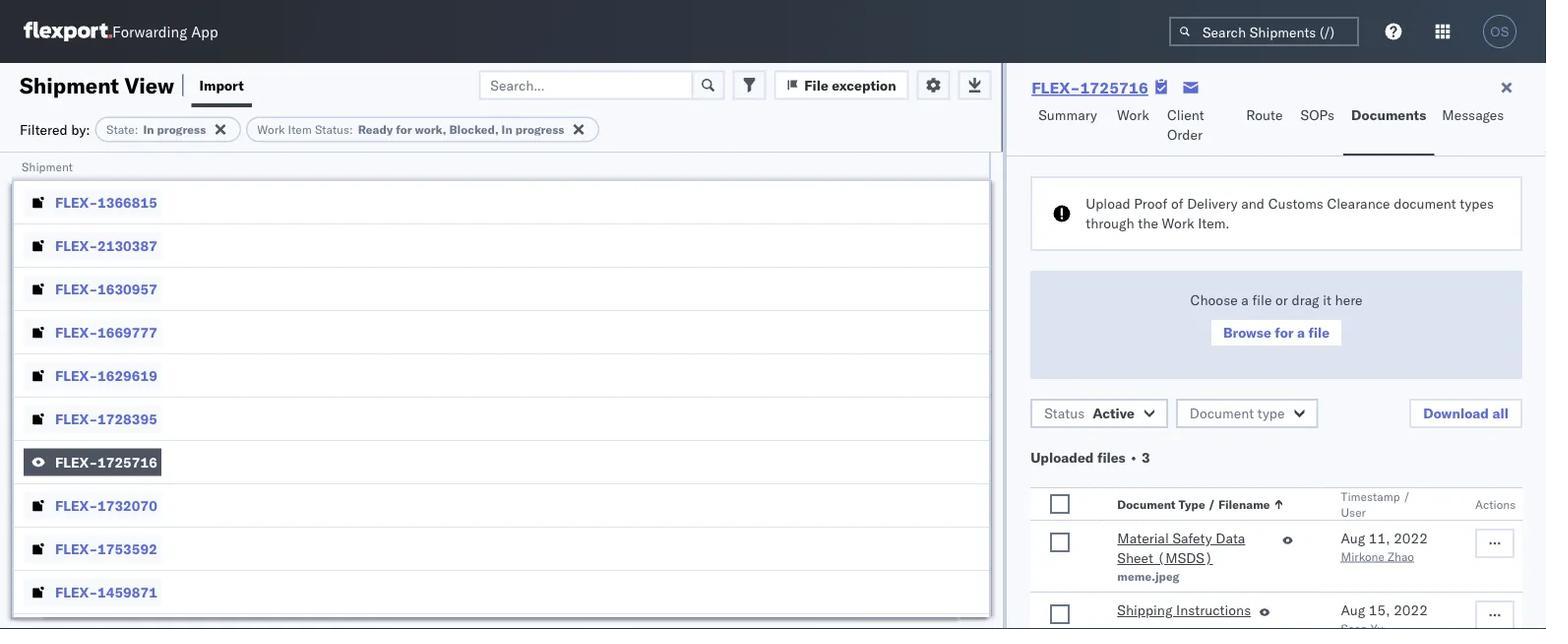 Task type: describe. For each thing, give the bounding box(es) containing it.
and
[[1242, 195, 1265, 212]]

flex-1630957 button
[[24, 275, 161, 303]]

Search... text field
[[479, 70, 694, 100]]

work item status : ready for work, blocked, in progress
[[257, 122, 565, 137]]

flex-1630957
[[55, 280, 157, 297]]

flex- for flex-1630957 button
[[55, 280, 98, 297]]

os button
[[1478, 9, 1523, 54]]

0 vertical spatial file
[[1253, 291, 1273, 309]]

sheet
[[1118, 549, 1154, 567]]

shipping
[[1118, 602, 1173, 619]]

item.
[[1199, 215, 1231, 232]]

browse
[[1224, 324, 1272, 341]]

∙
[[1130, 449, 1139, 466]]

flex- for 'flex-1753592' button
[[55, 540, 98, 557]]

material
[[1118, 530, 1170, 547]]

aug 15, 2022
[[1342, 602, 1429, 619]]

timestamp / user
[[1342, 489, 1411, 519]]

customs
[[1269, 195, 1324, 212]]

flexport. image
[[24, 22, 112, 41]]

flex-1753592 button
[[24, 535, 161, 563]]

resize handle column header
[[966, 153, 990, 629]]

actions
[[1476, 497, 1517, 512]]

flex- for the flex-1669777 button
[[55, 323, 98, 341]]

order
[[1168, 126, 1203, 143]]

2130387
[[98, 237, 157, 254]]

flex-1459871
[[55, 583, 157, 601]]

work,
[[415, 122, 447, 137]]

shipment button
[[12, 155, 970, 174]]

shipment view
[[20, 71, 174, 98]]

file exception
[[805, 76, 897, 94]]

filename
[[1219, 497, 1271, 512]]

work for work item status : ready for work, blocked, in progress
[[257, 122, 285, 137]]

document type button
[[1177, 399, 1319, 428]]

upload proof of delivery and customs clearance document types through the work item.
[[1086, 195, 1495, 232]]

active
[[1093, 405, 1135, 422]]

work for work
[[1118, 106, 1150, 124]]

blocked,
[[449, 122, 499, 137]]

clearance
[[1328, 195, 1391, 212]]

(msds)
[[1158, 549, 1214, 567]]

documents button
[[1344, 97, 1435, 156]]

through
[[1086, 215, 1135, 232]]

aug for aug 15, 2022
[[1342, 602, 1366, 619]]

/ inside timestamp / user
[[1404, 489, 1411, 504]]

for inside button
[[1276, 324, 1294, 341]]

timestamp / user button
[[1338, 484, 1437, 520]]

browse for a file
[[1224, 324, 1331, 341]]

flex-1725716 link
[[1032, 78, 1149, 97]]

browse for a file button
[[1210, 318, 1344, 348]]

flex-1732070
[[55, 497, 157, 514]]

1 progress from the left
[[157, 122, 206, 137]]

type
[[1258, 405, 1286, 422]]

summary
[[1039, 106, 1098, 124]]

flex- for flex-1728395 button
[[55, 410, 98, 427]]

user
[[1342, 505, 1367, 519]]

11,
[[1370, 530, 1391, 547]]

Search Shipments (/) text field
[[1170, 17, 1360, 46]]

flex- for flex-1366815 button
[[55, 193, 98, 211]]

flex-1669777 button
[[24, 319, 161, 346]]

3
[[1142, 449, 1151, 466]]

state : in progress
[[106, 122, 206, 137]]

shipment for shipment
[[22, 159, 73, 174]]

material safety data sheet (msds) link
[[1118, 529, 1275, 568]]

delivery
[[1188, 195, 1238, 212]]

ready
[[358, 122, 393, 137]]

filtered by:
[[20, 121, 90, 138]]

forwarding app
[[112, 22, 218, 41]]

1459871
[[98, 583, 157, 601]]

file
[[805, 76, 829, 94]]

route
[[1247, 106, 1284, 124]]

flex- for flex-1459871 button
[[55, 583, 98, 601]]

0 vertical spatial status
[[315, 122, 350, 137]]

flex-1366815 button
[[24, 189, 161, 216]]

forwarding app link
[[24, 22, 218, 41]]

sops
[[1301, 106, 1335, 124]]

state
[[106, 122, 135, 137]]

view
[[125, 71, 174, 98]]

item
[[288, 122, 312, 137]]

2022 for aug 11, 2022 mirkone zhao
[[1395, 530, 1429, 547]]

status active
[[1045, 405, 1135, 422]]

forwarding
[[112, 22, 187, 41]]

a inside button
[[1298, 324, 1306, 341]]

1732070
[[98, 497, 157, 514]]

flex- for flex-2130387 button
[[55, 237, 98, 254]]

here
[[1336, 291, 1363, 309]]

flex-1669777
[[55, 323, 157, 341]]

1669777
[[98, 323, 157, 341]]



Task type: locate. For each thing, give the bounding box(es) containing it.
a right choose
[[1242, 291, 1249, 309]]

1 horizontal spatial /
[[1404, 489, 1411, 504]]

1 horizontal spatial work
[[1118, 106, 1150, 124]]

2022 right 15,
[[1395, 602, 1429, 619]]

0 vertical spatial 1725716
[[1081, 78, 1149, 97]]

aug
[[1342, 530, 1366, 547], [1342, 602, 1366, 619]]

for left "work,"
[[396, 122, 412, 137]]

1 horizontal spatial 1725716
[[1081, 78, 1149, 97]]

flex- down flex-1366815 button
[[55, 237, 98, 254]]

flex-2130387 button
[[24, 232, 161, 259]]

choose
[[1191, 291, 1238, 309]]

1 horizontal spatial status
[[1045, 405, 1085, 422]]

work inside button
[[1118, 106, 1150, 124]]

1728395
[[98, 410, 157, 427]]

flex- up summary
[[1032, 78, 1081, 97]]

0 vertical spatial aug
[[1342, 530, 1366, 547]]

flex-1629619
[[55, 367, 157, 384]]

uploaded
[[1031, 449, 1094, 466]]

1 in from the left
[[143, 122, 154, 137]]

1 horizontal spatial document
[[1190, 405, 1255, 422]]

1 : from the left
[[135, 122, 138, 137]]

1 vertical spatial file
[[1309, 324, 1331, 341]]

work down of
[[1163, 215, 1195, 232]]

all
[[1493, 405, 1510, 422]]

0 horizontal spatial in
[[143, 122, 154, 137]]

flex- down 'flex-1753592' button
[[55, 583, 98, 601]]

work down flex-1725716 link at right
[[1118, 106, 1150, 124]]

1725716 inside button
[[98, 453, 157, 471]]

flex-1725716 button
[[24, 449, 161, 476]]

material safety data sheet (msds)
[[1118, 530, 1246, 567]]

download all
[[1424, 405, 1510, 422]]

file exception button
[[774, 70, 910, 100], [774, 70, 910, 100]]

0 vertical spatial a
[[1242, 291, 1249, 309]]

or
[[1276, 291, 1289, 309]]

download all button
[[1410, 399, 1523, 428]]

2 progress from the left
[[516, 122, 565, 137]]

type
[[1179, 497, 1206, 512]]

1366815
[[98, 193, 157, 211]]

0 horizontal spatial work
[[257, 122, 285, 137]]

flex-2130387
[[55, 237, 157, 254]]

2 in from the left
[[502, 122, 513, 137]]

progress up the shipment button
[[516, 122, 565, 137]]

flex- down flex-1630957 button
[[55, 323, 98, 341]]

2 aug from the top
[[1342, 602, 1366, 619]]

1 vertical spatial for
[[1276, 324, 1294, 341]]

shipping instructions link
[[1118, 601, 1252, 624]]

it
[[1324, 291, 1332, 309]]

in right state
[[143, 122, 154, 137]]

shipment
[[20, 71, 119, 98], [22, 159, 73, 174]]

document for document type / filename
[[1118, 497, 1176, 512]]

flex- down flex-1629619 button
[[55, 410, 98, 427]]

flex- down the flex-1669777 button
[[55, 367, 98, 384]]

uploaded files ∙ 3
[[1031, 449, 1151, 466]]

1 horizontal spatial :
[[350, 122, 353, 137]]

status right the item
[[315, 122, 350, 137]]

1 horizontal spatial a
[[1298, 324, 1306, 341]]

2022 for aug 15, 2022
[[1395, 602, 1429, 619]]

document up material in the bottom right of the page
[[1118, 497, 1176, 512]]

1 vertical spatial aug
[[1342, 602, 1366, 619]]

a down drag
[[1298, 324, 1306, 341]]

exception
[[832, 76, 897, 94]]

0 horizontal spatial a
[[1242, 291, 1249, 309]]

2022
[[1395, 530, 1429, 547], [1395, 602, 1429, 619]]

meme.jpeg
[[1118, 569, 1180, 583]]

1 vertical spatial 2022
[[1395, 602, 1429, 619]]

document type / filename button
[[1114, 492, 1302, 512]]

1 horizontal spatial for
[[1276, 324, 1294, 341]]

shipment down filtered
[[22, 159, 73, 174]]

for down 'or'
[[1276, 324, 1294, 341]]

status up the uploaded
[[1045, 405, 1085, 422]]

0 horizontal spatial flex-1725716
[[55, 453, 157, 471]]

None checkbox
[[1051, 494, 1071, 514], [1051, 605, 1071, 624], [1051, 494, 1071, 514], [1051, 605, 1071, 624]]

0 horizontal spatial progress
[[157, 122, 206, 137]]

work inside upload proof of delivery and customs clearance document types through the work item.
[[1163, 215, 1195, 232]]

in
[[143, 122, 154, 137], [502, 122, 513, 137]]

0 horizontal spatial file
[[1253, 291, 1273, 309]]

flex- down flex-2130387 button
[[55, 280, 98, 297]]

1 vertical spatial a
[[1298, 324, 1306, 341]]

mirkone
[[1342, 549, 1385, 564]]

0 vertical spatial 2022
[[1395, 530, 1429, 547]]

upload
[[1086, 195, 1131, 212]]

1 horizontal spatial flex-1725716
[[1032, 78, 1149, 97]]

flex-1728395 button
[[24, 405, 161, 433]]

flex-1725716 inside button
[[55, 453, 157, 471]]

shipping instructions
[[1118, 602, 1252, 619]]

progress down the view
[[157, 122, 206, 137]]

1 horizontal spatial file
[[1309, 324, 1331, 341]]

flex-1725716 up summary
[[1032, 78, 1149, 97]]

flex- up flex-2130387 button
[[55, 193, 98, 211]]

file down the it
[[1309, 324, 1331, 341]]

flex-1725716
[[1032, 78, 1149, 97], [55, 453, 157, 471]]

0 horizontal spatial :
[[135, 122, 138, 137]]

shipment for shipment view
[[20, 71, 119, 98]]

1753592
[[98, 540, 157, 557]]

flex-1725716 up flex-1732070
[[55, 453, 157, 471]]

flex-1629619 button
[[24, 362, 161, 389]]

messages
[[1443, 106, 1505, 124]]

import
[[199, 76, 244, 94]]

document
[[1190, 405, 1255, 422], [1118, 497, 1176, 512]]

flex- down flex-1732070 button
[[55, 540, 98, 557]]

os
[[1491, 24, 1510, 39]]

client
[[1168, 106, 1205, 124]]

app
[[191, 22, 218, 41]]

flex- down flex-1725716 button
[[55, 497, 98, 514]]

data
[[1216, 530, 1246, 547]]

documents
[[1352, 106, 1427, 124]]

file inside button
[[1309, 324, 1331, 341]]

0 vertical spatial for
[[396, 122, 412, 137]]

1725716 up summary
[[1081, 78, 1149, 97]]

1 2022 from the top
[[1395, 530, 1429, 547]]

document type / filename
[[1118, 497, 1271, 512]]

flex- for flex-1629619 button
[[55, 367, 98, 384]]

by:
[[71, 121, 90, 138]]

15,
[[1370, 602, 1391, 619]]

1725716 down the 1728395
[[98, 453, 157, 471]]

1 vertical spatial status
[[1045, 405, 1085, 422]]

work left the item
[[257, 122, 285, 137]]

summary button
[[1031, 97, 1110, 156]]

: down the view
[[135, 122, 138, 137]]

/ right 'type'
[[1209, 497, 1216, 512]]

1 aug from the top
[[1342, 530, 1366, 547]]

client order
[[1168, 106, 1205, 143]]

flex- down flex-1728395 button
[[55, 453, 98, 471]]

drag
[[1292, 291, 1320, 309]]

0 vertical spatial document
[[1190, 405, 1255, 422]]

the
[[1139, 215, 1159, 232]]

0 vertical spatial shipment
[[20, 71, 119, 98]]

shipment inside button
[[22, 159, 73, 174]]

1 vertical spatial 1725716
[[98, 453, 157, 471]]

instructions
[[1177, 602, 1252, 619]]

1629619
[[98, 367, 157, 384]]

:
[[135, 122, 138, 137], [350, 122, 353, 137]]

in right blocked,
[[502, 122, 513, 137]]

document
[[1395, 195, 1457, 212]]

1 vertical spatial document
[[1118, 497, 1176, 512]]

/ inside button
[[1209, 497, 1216, 512]]

files
[[1098, 449, 1126, 466]]

aug 11, 2022 mirkone zhao
[[1342, 530, 1429, 564]]

progress
[[157, 122, 206, 137], [516, 122, 565, 137]]

work button
[[1110, 97, 1160, 156]]

status
[[315, 122, 350, 137], [1045, 405, 1085, 422]]

flex-1753592
[[55, 540, 157, 557]]

2022 up the zhao
[[1395, 530, 1429, 547]]

safety
[[1173, 530, 1213, 547]]

document for document type
[[1190, 405, 1255, 422]]

sops button
[[1293, 97, 1344, 156]]

None checkbox
[[1051, 533, 1071, 552]]

document left type
[[1190, 405, 1255, 422]]

shipment up by:
[[20, 71, 119, 98]]

flex- for flex-1725716 button
[[55, 453, 98, 471]]

/
[[1404, 489, 1411, 504], [1209, 497, 1216, 512]]

1 vertical spatial flex-1725716
[[55, 453, 157, 471]]

1 horizontal spatial progress
[[516, 122, 565, 137]]

aug left 15,
[[1342, 602, 1366, 619]]

1 horizontal spatial in
[[502, 122, 513, 137]]

/ right the timestamp
[[1404, 489, 1411, 504]]

0 horizontal spatial 1725716
[[98, 453, 157, 471]]

flex-1732070 button
[[24, 492, 161, 519]]

0 vertical spatial flex-1725716
[[1032, 78, 1149, 97]]

0 horizontal spatial for
[[396, 122, 412, 137]]

filtered
[[20, 121, 68, 138]]

2022 inside aug 11, 2022 mirkone zhao
[[1395, 530, 1429, 547]]

: left ready
[[350, 122, 353, 137]]

flex- for flex-1732070 button
[[55, 497, 98, 514]]

aug up mirkone at the right
[[1342, 530, 1366, 547]]

of
[[1172, 195, 1184, 212]]

0 horizontal spatial status
[[315, 122, 350, 137]]

download
[[1424, 405, 1490, 422]]

flex-1459871 button
[[24, 579, 161, 606]]

file left 'or'
[[1253, 291, 1273, 309]]

document type
[[1190, 405, 1286, 422]]

aug inside aug 11, 2022 mirkone zhao
[[1342, 530, 1366, 547]]

route button
[[1239, 97, 1293, 156]]

0 horizontal spatial /
[[1209, 497, 1216, 512]]

aug for aug 11, 2022 mirkone zhao
[[1342, 530, 1366, 547]]

work
[[1118, 106, 1150, 124], [257, 122, 285, 137], [1163, 215, 1195, 232]]

1 vertical spatial shipment
[[22, 159, 73, 174]]

client order button
[[1160, 97, 1239, 156]]

zhao
[[1389, 549, 1415, 564]]

2 : from the left
[[350, 122, 353, 137]]

2 horizontal spatial work
[[1163, 215, 1195, 232]]

2 2022 from the top
[[1395, 602, 1429, 619]]

for
[[396, 122, 412, 137], [1276, 324, 1294, 341]]

0 horizontal spatial document
[[1118, 497, 1176, 512]]



Task type: vqa. For each thing, say whether or not it's contained in the screenshot.
leftmost /
yes



